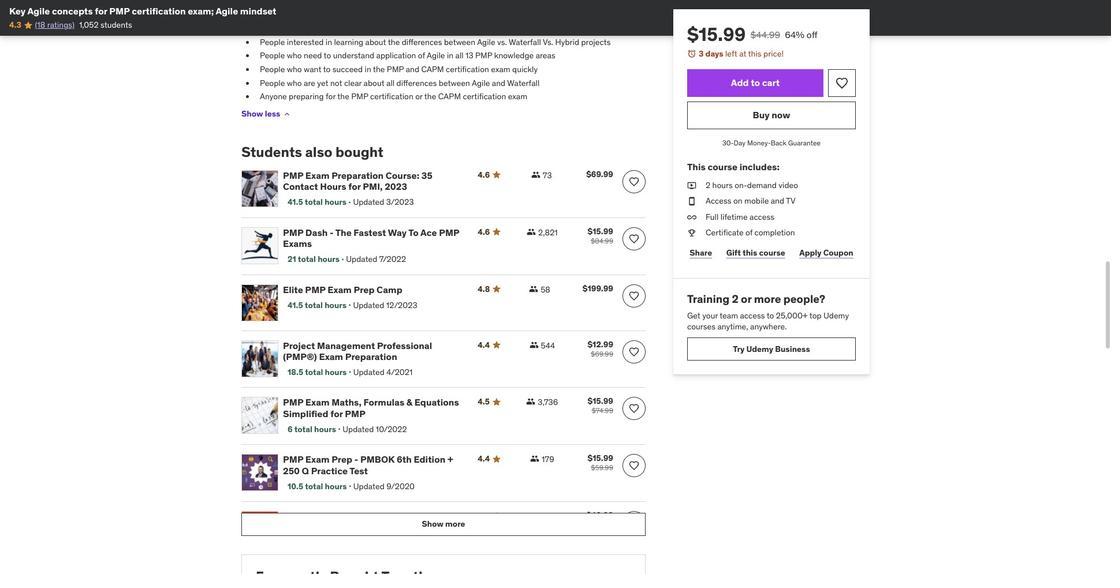 Task type: locate. For each thing, give the bounding box(es) containing it.
0 vertical spatial -
[[330, 227, 334, 238]]

0 vertical spatial of
[[418, 50, 425, 61]]

udemy inside 'link'
[[747, 344, 774, 354]]

to up anywhere. at the bottom of page
[[767, 311, 774, 321]]

hours down elite pmp exam prep camp
[[325, 300, 347, 311]]

updated down elite pmp exam prep camp "link"
[[353, 300, 384, 311]]

3 who from the top
[[287, 78, 302, 88]]

1 horizontal spatial 2
[[732, 292, 739, 306]]

who left are at top
[[287, 78, 302, 88]]

1 41.5 from the top
[[288, 197, 303, 207]]

$69.99 up $15.99 $74.99
[[591, 350, 613, 358]]

$15.99 down $74.99
[[588, 454, 613, 464]]

1 horizontal spatial of
[[746, 228, 753, 238]]

ratings)
[[47, 20, 74, 30]]

- inside pmp dash - the fastest way to ace pmp exams
[[330, 227, 334, 238]]

0 horizontal spatial prep
[[332, 454, 352, 466]]

show left less
[[241, 109, 263, 119]]

0 vertical spatial udemy
[[824, 311, 849, 321]]

preparation up updated 4/2021
[[345, 351, 397, 363]]

more up anywhere. at the bottom of page
[[754, 292, 781, 306]]

the
[[388, 37, 400, 47], [373, 64, 385, 75], [337, 91, 349, 102], [424, 91, 436, 102]]

hours down project management professional (pmp®) exam preparation
[[325, 367, 347, 378]]

2 41.5 from the top
[[288, 300, 303, 311]]

exam inside "link"
[[305, 511, 330, 523]]

waterfall down quickly
[[507, 78, 540, 88]]

project inside project management professional (pmp) and capm aspirants people interested in learning about the differences between agile vs. waterfall vs. hybrid projects people who need to understand application of agile in all 13 pmp knowledge areas people who want to succeed in the pmp and capm certification exam quickly people who are yet not clear about all differences between agile and waterfall anyone preparing for the pmp certification or the capm certification exam
[[260, 23, 286, 34]]

total right 21
[[298, 254, 316, 265]]

0 vertical spatial 41.5 total hours
[[288, 197, 347, 207]]

yet
[[317, 78, 328, 88]]

3 days left at this price!
[[699, 49, 784, 59]]

more right demand)
[[445, 519, 465, 530]]

73
[[543, 170, 552, 181]]

0 vertical spatial preparation
[[332, 170, 384, 181]]

pmp down 10.5
[[283, 511, 303, 523]]

project management professional (pmp) and capm aspirants people interested in learning about the differences between agile vs. waterfall vs. hybrid projects people who need to understand application of agile in all 13 pmp knowledge areas people who want to succeed in the pmp and capm certification exam quickly people who are yet not clear about all differences between agile and waterfall anyone preparing for the pmp certification or the capm certification exam
[[260, 23, 611, 102]]

xsmall image
[[531, 170, 541, 179], [687, 180, 697, 191], [687, 196, 697, 207], [527, 227, 536, 237], [687, 228, 697, 239], [529, 341, 539, 350], [526, 398, 536, 407], [530, 455, 540, 464]]

41.5 for elite pmp exam prep camp
[[288, 300, 303, 311]]

1 vertical spatial about
[[364, 78, 385, 88]]

0 vertical spatial 41.5
[[288, 197, 303, 207]]

xsmall image for 2,821
[[527, 227, 536, 237]]

xsmall image up the 'share'
[[687, 228, 697, 239]]

hours for 35
[[325, 197, 347, 207]]

pmp inside pmp exam prep - pmbok 6th edition + 250 q practice test
[[283, 454, 303, 466]]

1 vertical spatial -
[[355, 454, 358, 466]]

exam inside project management professional (pmp®) exam preparation
[[319, 351, 343, 363]]

1 vertical spatial 41.5
[[288, 300, 303, 311]]

wishlist image for pmp exam preparation course: 35 contact hours for pmi, 2023
[[628, 176, 640, 187]]

pmp exam prep - pmbok 6th edition + 250 q practice test
[[283, 454, 453, 477]]

1 horizontal spatial -
[[355, 454, 358, 466]]

0 vertical spatial 4.4
[[478, 340, 490, 350]]

0 vertical spatial all
[[455, 50, 464, 61]]

4.5 right equations
[[478, 397, 490, 408]]

professional inside project management professional (pmp) and capm aspirants people interested in learning about the differences between agile vs. waterfall vs. hybrid projects people who need to understand application of agile in all 13 pmp knowledge areas people who want to succeed in the pmp and capm certification exam quickly people who are yet not clear about all differences between agile and waterfall anyone preparing for the pmp certification or the capm certification exam
[[338, 23, 382, 34]]

show more button
[[241, 513, 646, 536]]

(pmp)
[[384, 23, 406, 34]]

prep
[[354, 284, 375, 295], [332, 454, 352, 466]]

udemy right try
[[747, 344, 774, 354]]

exam down quickly
[[508, 91, 527, 102]]

4.5
[[478, 397, 490, 408], [478, 511, 490, 522]]

management up interested
[[288, 23, 336, 34]]

updated for prep
[[353, 482, 385, 492]]

wishlist image for pmp dash - the fastest way to ace pmp exams
[[628, 233, 640, 245]]

for
[[95, 5, 107, 17], [326, 91, 336, 102], [348, 181, 361, 192], [331, 408, 343, 420]]

exam for prep
[[305, 454, 330, 466]]

1 vertical spatial $69.99
[[591, 350, 613, 358]]

and right (pmp)
[[408, 23, 421, 34]]

1 vertical spatial preparation
[[345, 351, 397, 363]]

&
[[407, 397, 413, 409]]

alarm image
[[687, 49, 697, 58]]

access
[[706, 196, 732, 206]]

- left the
[[330, 227, 334, 238]]

waterfall up knowledge
[[509, 37, 541, 47]]

hours down dash at the left top of page
[[318, 254, 340, 265]]

$15.99 right 3,736
[[588, 397, 613, 407]]

0 vertical spatial show
[[241, 109, 263, 119]]

wishlist image right $74.99
[[628, 403, 640, 415]]

0 horizontal spatial all
[[387, 78, 395, 88]]

$69.99 right 73
[[586, 169, 613, 179]]

pmp up 10.5
[[283, 454, 303, 466]]

4.6
[[478, 170, 490, 180], [478, 227, 490, 237]]

differences down application
[[397, 78, 437, 88]]

0 vertical spatial or
[[415, 91, 423, 102]]

41.5 total hours for pmp
[[288, 300, 347, 311]]

learning
[[334, 37, 363, 47]]

xsmall image left 14 at left
[[532, 512, 541, 521]]

professional up learning
[[338, 23, 382, 34]]

prep left the camp
[[354, 284, 375, 295]]

exam down knowledge
[[491, 64, 510, 75]]

2 4.6 from the top
[[478, 227, 490, 237]]

for inside pmp exam maths, formulas & equations simplified for pmp
[[331, 408, 343, 420]]

updated for preparation
[[353, 197, 384, 207]]

10/2022
[[376, 424, 407, 435]]

exam inside pmp exam prep - pmbok 6th edition + 250 q practice test
[[305, 454, 330, 466]]

course
[[708, 161, 738, 173], [759, 248, 785, 258]]

$15.99 right '2,821'
[[588, 226, 613, 237]]

pmp down students also bought
[[283, 170, 303, 181]]

2 horizontal spatial in
[[447, 50, 454, 61]]

exam inside "link"
[[328, 284, 352, 295]]

xsmall image left 73
[[531, 170, 541, 179]]

exams
[[283, 238, 312, 249]]

1 vertical spatial course
[[759, 248, 785, 258]]

updated for maths,
[[343, 424, 374, 435]]

1 wishlist image from the top
[[628, 233, 640, 245]]

preparation inside project management professional (pmp®) exam preparation
[[345, 351, 397, 363]]

0 horizontal spatial udemy
[[747, 344, 774, 354]]

$15.99 for $15.99 $84.99
[[588, 226, 613, 237]]

differences
[[402, 37, 442, 47], [397, 78, 437, 88]]

show more
[[422, 519, 465, 530]]

1 vertical spatial prep
[[332, 454, 352, 466]]

between down the 13
[[439, 78, 470, 88]]

2 vertical spatial wishlist image
[[628, 290, 640, 302]]

3 wishlist image from the top
[[628, 403, 640, 415]]

full
[[706, 212, 719, 222]]

prep left pmbok
[[332, 454, 352, 466]]

exam for immersion
[[305, 511, 330, 523]]

waterfall
[[509, 37, 541, 47], [507, 78, 540, 88]]

preparation down bought
[[332, 170, 384, 181]]

of right application
[[418, 50, 425, 61]]

1 horizontal spatial all
[[455, 50, 464, 61]]

1 vertical spatial 4.5
[[478, 511, 490, 522]]

4.4 right +
[[478, 454, 490, 465]]

access down mobile
[[750, 212, 775, 222]]

pmp down application
[[387, 64, 404, 75]]

xsmall image left full
[[687, 212, 697, 223]]

elite pmp exam prep camp link
[[283, 284, 464, 296]]

2,821
[[538, 227, 558, 238]]

preparation inside pmp exam preparation course: 35 contact hours for pmi, 2023
[[332, 170, 384, 181]]

1 people from the top
[[260, 37, 285, 47]]

18.5
[[288, 367, 303, 378]]

demand)
[[398, 511, 438, 523]]

left
[[726, 49, 738, 59]]

your
[[703, 311, 718, 321]]

between
[[444, 37, 475, 47], [439, 78, 470, 88]]

updated 3/2023
[[353, 197, 414, 207]]

wishlist image right $12.99 $69.99
[[628, 346, 640, 358]]

2 4.4 from the top
[[478, 454, 490, 465]]

updated for exam
[[353, 300, 384, 311]]

key agile concepts for pmp certification exam; agile mindset
[[9, 5, 276, 17]]

capm
[[423, 23, 446, 34], [421, 64, 444, 75], [438, 91, 461, 102]]

1 4.4 from the top
[[478, 340, 490, 350]]

xsmall image for 3,736
[[526, 398, 536, 407]]

41.5 total hours down elite
[[288, 300, 347, 311]]

pmp right elite
[[305, 284, 326, 295]]

professional
[[338, 23, 382, 34], [377, 340, 432, 352]]

0 vertical spatial 4.6
[[478, 170, 490, 180]]

for inside pmp exam preparation course: 35 contact hours for pmi, 2023
[[348, 181, 361, 192]]

project management professional (pmp®) exam preparation link
[[283, 340, 464, 363]]

pmp down clear
[[351, 91, 368, 102]]

1 horizontal spatial udemy
[[824, 311, 849, 321]]

tv
[[786, 196, 796, 206]]

1 horizontal spatial more
[[754, 292, 781, 306]]

hours for camp
[[325, 300, 347, 311]]

1 vertical spatial project
[[283, 340, 315, 352]]

wishlist image right $84.99 at the right
[[628, 233, 640, 245]]

2 hours on-demand video
[[706, 180, 798, 190]]

10.5 total hours
[[288, 482, 347, 492]]

exam up the 10.5 total hours
[[305, 454, 330, 466]]

updated 9/2020
[[353, 482, 415, 492]]

updated down project management professional (pmp®) exam preparation link
[[353, 367, 385, 378]]

0 vertical spatial differences
[[402, 37, 442, 47]]

hours down simplified
[[314, 424, 336, 435]]

vs.
[[543, 37, 553, 47]]

1 41.5 total hours from the top
[[288, 197, 347, 207]]

management inside project management professional (pmp) and capm aspirants people interested in learning about the differences between agile vs. waterfall vs. hybrid projects people who need to understand application of agile in all 13 pmp knowledge areas people who want to succeed in the pmp and capm certification exam quickly people who are yet not clear about all differences between agile and waterfall anyone preparing for the pmp certification or the capm certification exam
[[288, 23, 336, 34]]

pmp
[[109, 5, 130, 17], [475, 50, 492, 61], [387, 64, 404, 75], [351, 91, 368, 102], [283, 170, 303, 181], [283, 227, 303, 238], [439, 227, 460, 238], [305, 284, 326, 295], [283, 397, 303, 409], [345, 408, 366, 420], [283, 454, 303, 466], [283, 511, 303, 523]]

updated for -
[[346, 254, 377, 265]]

to
[[324, 50, 331, 61], [323, 64, 331, 75], [751, 77, 760, 88], [767, 311, 774, 321]]

exam inside pmp exam preparation course: 35 contact hours for pmi, 2023
[[305, 170, 330, 181]]

1 vertical spatial more
[[445, 519, 465, 530]]

2 4.5 from the top
[[478, 511, 490, 522]]

1 4.6 from the top
[[478, 170, 490, 180]]

41.5 down contact
[[288, 197, 303, 207]]

on
[[734, 196, 743, 206]]

exam down the 10.5 total hours
[[305, 511, 330, 523]]

exam down also
[[305, 170, 330, 181]]

in left learning
[[326, 37, 332, 47]]

udemy inside training 2 or more people? get your team access to 25,000+ top udemy courses anytime, anywhere.
[[824, 311, 849, 321]]

clear
[[344, 78, 362, 88]]

in left the 13
[[447, 50, 454, 61]]

4 people from the top
[[260, 78, 285, 88]]

1 vertical spatial capm
[[421, 64, 444, 75]]

14
[[543, 512, 551, 522]]

1 vertical spatial 2
[[732, 292, 739, 306]]

management inside project management professional (pmp®) exam preparation
[[317, 340, 375, 352]]

1 4.5 from the top
[[478, 397, 490, 408]]

0 vertical spatial in
[[326, 37, 332, 47]]

0 vertical spatial 4.5
[[478, 397, 490, 408]]

1 vertical spatial udemy
[[747, 344, 774, 354]]

pmp right ace
[[439, 227, 460, 238]]

2 who from the top
[[287, 64, 302, 75]]

simplified
[[283, 408, 328, 420]]

show for show less
[[241, 109, 263, 119]]

wishlist image
[[628, 233, 640, 245], [628, 346, 640, 358], [628, 403, 640, 415], [628, 461, 640, 472]]

application
[[376, 50, 416, 61]]

project inside project management professional (pmp®) exam preparation
[[283, 340, 315, 352]]

key
[[9, 5, 26, 17]]

total for elite pmp exam prep camp
[[305, 300, 323, 311]]

0 vertical spatial between
[[444, 37, 475, 47]]

35
[[422, 170, 433, 181]]

$69.99
[[586, 169, 613, 179], [591, 350, 613, 358]]

0 vertical spatial professional
[[338, 23, 382, 34]]

about right clear
[[364, 78, 385, 88]]

1 vertical spatial waterfall
[[507, 78, 540, 88]]

udemy right top
[[824, 311, 849, 321]]

exam up 6 total hours
[[305, 397, 330, 409]]

2 41.5 total hours from the top
[[288, 300, 347, 311]]

quickly
[[512, 64, 538, 75]]

for left pmi,
[[348, 181, 361, 192]]

concepts
[[52, 5, 93, 17]]

1 vertical spatial or
[[741, 292, 752, 306]]

projects
[[581, 37, 611, 47]]

of inside project management professional (pmp) and capm aspirants people interested in learning about the differences between agile vs. waterfall vs. hybrid projects people who need to understand application of agile in all 13 pmp knowledge areas people who want to succeed in the pmp and capm certification exam quickly people who are yet not clear about all differences between agile and waterfall anyone preparing for the pmp certification or the capm certification exam
[[418, 50, 425, 61]]

updated down pmi,
[[353, 197, 384, 207]]

xsmall image
[[283, 110, 292, 119], [687, 212, 697, 223], [529, 285, 539, 294], [532, 512, 541, 521]]

video
[[779, 180, 798, 190]]

2 inside training 2 or more people? get your team access to 25,000+ top udemy courses anytime, anywhere.
[[732, 292, 739, 306]]

1 vertical spatial 4.6
[[478, 227, 490, 237]]

1 vertical spatial show
[[422, 519, 444, 530]]

project management professional (pmp®) exam preparation
[[283, 340, 432, 363]]

$15.99 for $15.99 $74.99
[[588, 397, 613, 407]]

$15.99 up days at the right of page
[[687, 23, 746, 46]]

pmi,
[[363, 181, 383, 192]]

3 people from the top
[[260, 64, 285, 75]]

professional inside project management professional (pmp®) exam preparation
[[377, 340, 432, 352]]

the
[[335, 227, 352, 238]]

wishlist image for elite pmp exam prep camp
[[628, 290, 640, 302]]

1 vertical spatial all
[[387, 78, 395, 88]]

students
[[100, 20, 132, 30]]

1 horizontal spatial or
[[741, 292, 752, 306]]

xsmall image left access
[[687, 196, 697, 207]]

0 horizontal spatial -
[[330, 227, 334, 238]]

xsmall image left 58
[[529, 285, 539, 294]]

management up 18.5 total hours
[[317, 340, 375, 352]]

0 vertical spatial prep
[[354, 284, 375, 295]]

prep inside pmp exam prep - pmbok 6th edition + 250 q practice test
[[332, 454, 352, 466]]

4 wishlist image from the top
[[628, 461, 640, 472]]

0 horizontal spatial more
[[445, 519, 465, 530]]

try udemy business
[[733, 344, 810, 354]]

training 2 or more people? get your team access to 25,000+ top udemy courses anytime, anywhere.
[[687, 292, 849, 332]]

$15.99 $59.99
[[588, 454, 613, 473]]

1 horizontal spatial prep
[[354, 284, 375, 295]]

41.5 total hours down hours
[[288, 197, 347, 207]]

all left the 13
[[455, 50, 464, 61]]

for up 6 total hours
[[331, 408, 343, 420]]

bought
[[336, 143, 383, 161]]

access up anywhere. at the bottom of page
[[740, 311, 765, 321]]

updated down pmp dash - the fastest way to ace pmp exams at top
[[346, 254, 377, 265]]

1 horizontal spatial in
[[365, 64, 371, 75]]

exam for preparation
[[305, 170, 330, 181]]

0 horizontal spatial show
[[241, 109, 263, 119]]

project for project management professional (pmp) and capm aspirants people interested in learning about the differences between agile vs. waterfall vs. hybrid projects people who need to understand application of agile in all 13 pmp knowledge areas people who want to succeed in the pmp and capm certification exam quickly people who are yet not clear about all differences between agile and waterfall anyone preparing for the pmp certification or the capm certification exam
[[260, 23, 286, 34]]

1 vertical spatial 4.4
[[478, 454, 490, 465]]

updated for professional
[[353, 367, 385, 378]]

for down not
[[326, 91, 336, 102]]

wishlist image for pmp exam prep - pmbok 6th edition + 250 q practice test
[[628, 461, 640, 472]]

of
[[418, 50, 425, 61], [746, 228, 753, 238]]

understand
[[333, 50, 374, 61]]

0 vertical spatial management
[[288, 23, 336, 34]]

0 horizontal spatial of
[[418, 50, 425, 61]]

or inside training 2 or more people? get your team access to 25,000+ top udemy courses anytime, anywhere.
[[741, 292, 752, 306]]

hours down practice
[[325, 482, 347, 492]]

for inside project management professional (pmp) and capm aspirants people interested in learning about the differences between agile vs. waterfall vs. hybrid projects people who need to understand application of agile in all 13 pmp knowledge areas people who want to succeed in the pmp and capm certification exam quickly people who are yet not clear about all differences between agile and waterfall anyone preparing for the pmp certification or the capm certification exam
[[326, 91, 336, 102]]

more inside button
[[445, 519, 465, 530]]

xsmall image down this
[[687, 180, 697, 191]]

professional for capm
[[338, 23, 382, 34]]

exam inside pmp exam maths, formulas & equations simplified for pmp
[[305, 397, 330, 409]]

top
[[810, 311, 822, 321]]

total for pmp exam prep - pmbok 6th edition + 250 q practice test
[[305, 482, 323, 492]]

2 up access
[[706, 180, 711, 190]]

2 vertical spatial who
[[287, 78, 302, 88]]

2 wishlist image from the top
[[628, 346, 640, 358]]

30-day money-back guarantee
[[723, 138, 821, 147]]

1 vertical spatial exam
[[508, 91, 527, 102]]

hours up access
[[713, 180, 733, 190]]

and left tv
[[771, 196, 785, 206]]

to inside button
[[751, 77, 760, 88]]

differences up application
[[402, 37, 442, 47]]

show
[[241, 109, 263, 119], [422, 519, 444, 530]]

$44.99
[[751, 29, 780, 40]]

1,052
[[79, 20, 99, 30]]

more inside training 2 or more people? get your team access to 25,000+ top udemy courses anytime, anywhere.
[[754, 292, 781, 306]]

1 vertical spatial management
[[317, 340, 375, 352]]

show inside show less button
[[241, 109, 263, 119]]

this
[[748, 49, 762, 59], [743, 248, 758, 258]]

pmp inside pmp exam preparation course: 35 contact hours for pmi, 2023
[[283, 170, 303, 181]]

0 horizontal spatial in
[[326, 37, 332, 47]]

41.5 total hours for exam
[[288, 197, 347, 207]]

0 vertical spatial project
[[260, 23, 286, 34]]

total for pmp exam preparation course: 35 contact hours for pmi, 2023
[[305, 197, 323, 207]]

0 vertical spatial 2
[[706, 180, 711, 190]]

total down contact
[[305, 197, 323, 207]]

xsmall image for 73
[[531, 170, 541, 179]]

all down application
[[387, 78, 395, 88]]

1 vertical spatial 41.5 total hours
[[288, 300, 347, 311]]

xsmall image inside show less button
[[283, 110, 292, 119]]

show right (on
[[422, 519, 444, 530]]

show inside show more button
[[422, 519, 444, 530]]

0 vertical spatial exam
[[491, 64, 510, 75]]

xsmall image left '2,821'
[[527, 227, 536, 237]]

0 vertical spatial who
[[287, 50, 302, 61]]

1 vertical spatial who
[[287, 64, 302, 75]]

1,052 students
[[79, 20, 132, 30]]

0 vertical spatial more
[[754, 292, 781, 306]]

total down elite pmp exam prep camp
[[305, 300, 323, 311]]

hours down hours
[[325, 197, 347, 207]]

$15.99 for $15.99 $44.99 64% off
[[687, 23, 746, 46]]

exam
[[491, 64, 510, 75], [508, 91, 527, 102]]

wishlist image for pmp exam maths, formulas & equations simplified for pmp
[[628, 403, 640, 415]]

$15.99 for $15.99 $59.99
[[588, 454, 613, 464]]

project down mindset
[[260, 23, 286, 34]]

gift this course
[[726, 248, 785, 258]]

0 vertical spatial course
[[708, 161, 738, 173]]

total down the q
[[305, 482, 323, 492]]

0 horizontal spatial or
[[415, 91, 423, 102]]

pmp left dash at the left top of page
[[283, 227, 303, 238]]

$15.99 $44.99 64% off
[[687, 23, 818, 46]]

professional for preparation
[[377, 340, 432, 352]]

course down completion
[[759, 248, 785, 258]]

updated down pmp exam maths, formulas & equations simplified for pmp
[[343, 424, 374, 435]]

to right need
[[324, 50, 331, 61]]

xsmall image left 544
[[529, 341, 539, 350]]

who left want at the top of page
[[287, 64, 302, 75]]

professional up the 4/2021
[[377, 340, 432, 352]]

students
[[241, 143, 302, 161]]

1 vertical spatial access
[[740, 311, 765, 321]]

wishlist image
[[835, 76, 849, 90], [628, 176, 640, 187], [628, 290, 640, 302]]

management for (pmp)
[[288, 23, 336, 34]]

1 horizontal spatial show
[[422, 519, 444, 530]]

1 vertical spatial professional
[[377, 340, 432, 352]]

64%
[[785, 29, 805, 40]]

management
[[288, 23, 336, 34], [317, 340, 375, 352]]

xsmall image for 58
[[529, 285, 539, 294]]

total
[[305, 197, 323, 207], [298, 254, 316, 265], [305, 300, 323, 311], [305, 367, 323, 378], [294, 424, 312, 435], [305, 482, 323, 492]]

demand
[[747, 180, 777, 190]]

1 vertical spatial wishlist image
[[628, 176, 640, 187]]



Task type: describe. For each thing, give the bounding box(es) containing it.
4.8
[[478, 284, 490, 294]]

21 total hours
[[288, 254, 340, 265]]

agile right exam;
[[216, 5, 238, 17]]

9/2020
[[387, 482, 415, 492]]

certificate of completion
[[706, 228, 795, 238]]

pmp dash - the fastest way to ace pmp exams link
[[283, 227, 464, 249]]

prep inside "link"
[[354, 284, 375, 295]]

pmp inside "link"
[[283, 511, 303, 523]]

succeed
[[333, 64, 363, 75]]

hours
[[320, 181, 346, 192]]

total for pmp dash - the fastest way to ace pmp exams
[[298, 254, 316, 265]]

updated 10/2022
[[343, 424, 407, 435]]

pmp up updated 10/2022
[[345, 408, 366, 420]]

this course includes:
[[687, 161, 780, 173]]

show less
[[241, 109, 280, 119]]

anyone
[[260, 91, 287, 102]]

0 vertical spatial capm
[[423, 23, 446, 34]]

apply coupon
[[800, 248, 854, 258]]

4.5 for 3,736
[[478, 397, 490, 408]]

18.5 total hours
[[288, 367, 347, 378]]

add to cart button
[[687, 69, 824, 97]]

1 vertical spatial between
[[439, 78, 470, 88]]

xsmall image for full lifetime access
[[687, 212, 697, 223]]

want
[[304, 64, 321, 75]]

course:
[[386, 170, 419, 181]]

pmbok
[[360, 454, 395, 466]]

0 vertical spatial this
[[748, 49, 762, 59]]

exam for maths,
[[305, 397, 330, 409]]

250
[[283, 465, 300, 477]]

$69.99 inside $12.99 $69.99
[[591, 350, 613, 358]]

wishlist image for project management professional (pmp®) exam preparation
[[628, 346, 640, 358]]

pmp right the 13
[[475, 50, 492, 61]]

try
[[733, 344, 745, 354]]

(18
[[35, 20, 45, 30]]

interested
[[287, 37, 324, 47]]

hours for &
[[314, 424, 336, 435]]

(18 ratings)
[[35, 20, 74, 30]]

0 vertical spatial access
[[750, 212, 775, 222]]

fastest
[[354, 227, 386, 238]]

0 vertical spatial $69.99
[[586, 169, 613, 179]]

total for project management professional (pmp®) exam preparation
[[305, 367, 323, 378]]

buy now button
[[687, 101, 856, 129]]

3
[[699, 49, 704, 59]]

xsmall image for certificate of completion
[[687, 228, 697, 239]]

0 vertical spatial waterfall
[[509, 37, 541, 47]]

and down knowledge
[[492, 78, 506, 88]]

guarantee
[[788, 138, 821, 147]]

xsmall image for 544
[[529, 341, 539, 350]]

total for pmp exam maths, formulas & equations simplified for pmp
[[294, 424, 312, 435]]

$15.99 $74.99
[[588, 397, 613, 416]]

1 who from the top
[[287, 50, 302, 61]]

pmp up 6
[[283, 397, 303, 409]]

- inside pmp exam prep - pmbok 6th edition + 250 q practice test
[[355, 454, 358, 466]]

13
[[466, 50, 473, 61]]

3/2023
[[386, 197, 414, 207]]

(on
[[381, 511, 396, 523]]

camp
[[377, 284, 402, 295]]

pmp up students
[[109, 5, 130, 17]]

2 people from the top
[[260, 50, 285, 61]]

1 vertical spatial in
[[447, 50, 454, 61]]

4.6 for pmp dash - the fastest way to ace pmp exams
[[478, 227, 490, 237]]

30-
[[723, 138, 734, 147]]

or inside project management professional (pmp) and capm aspirants people interested in learning about the differences between agile vs. waterfall vs. hybrid projects people who need to understand application of agile in all 13 pmp knowledge areas people who want to succeed in the pmp and capm certification exam quickly people who are yet not clear about all differences between agile and waterfall anyone preparing for the pmp certification or the capm certification exam
[[415, 91, 423, 102]]

1 vertical spatial this
[[743, 248, 758, 258]]

anytime,
[[718, 322, 748, 332]]

4.6 for pmp exam preparation course: 35 contact hours for pmi, 2023
[[478, 170, 490, 180]]

show for show more
[[422, 519, 444, 530]]

team
[[720, 311, 738, 321]]

add to cart
[[731, 77, 780, 88]]

for up 1,052 students
[[95, 5, 107, 17]]

project for project management professional (pmp®) exam preparation
[[283, 340, 315, 352]]

544
[[541, 341, 555, 351]]

2023
[[385, 181, 407, 192]]

1 vertical spatial differences
[[397, 78, 437, 88]]

formulas
[[364, 397, 405, 409]]

buy
[[753, 109, 770, 121]]

agile up (18
[[27, 5, 50, 17]]

buy now
[[753, 109, 790, 121]]

21
[[288, 254, 296, 265]]

xsmall image for 2 hours on-demand video
[[687, 180, 697, 191]]

2 vertical spatial capm
[[438, 91, 461, 102]]

hours for exam
[[325, 367, 347, 378]]

back
[[771, 138, 787, 147]]

41.5 for pmp exam preparation course: 35 contact hours for pmi, 2023
[[288, 197, 303, 207]]

access on mobile and tv
[[706, 196, 796, 206]]

xsmall image for access on mobile and tv
[[687, 196, 697, 207]]

hours for fastest
[[318, 254, 340, 265]]

immersion
[[332, 511, 379, 523]]

agile down the 13
[[472, 78, 490, 88]]

pmp exam maths, formulas & equations simplified for pmp
[[283, 397, 459, 420]]

mindset
[[240, 5, 276, 17]]

need
[[304, 50, 322, 61]]

full lifetime access
[[706, 212, 775, 222]]

$199.99
[[583, 283, 613, 294]]

hours for pmbok
[[325, 482, 347, 492]]

vs.
[[497, 37, 507, 47]]

agile left the 13
[[427, 50, 445, 61]]

58
[[541, 285, 550, 295]]

apply coupon button
[[797, 241, 856, 265]]

add
[[731, 77, 749, 88]]

hybrid
[[555, 37, 579, 47]]

1 vertical spatial of
[[746, 228, 753, 238]]

now
[[772, 109, 790, 121]]

to up yet
[[323, 64, 331, 75]]

and down application
[[406, 64, 419, 75]]

also
[[305, 143, 332, 161]]

to inside training 2 or more people? get your team access to 25,000+ top udemy courses anytime, anywhere.
[[767, 311, 774, 321]]

3,736
[[538, 398, 558, 408]]

4.5 for 14
[[478, 511, 490, 522]]

anywhere.
[[750, 322, 787, 332]]

certificate
[[706, 228, 744, 238]]

xsmall image for 179
[[530, 455, 540, 464]]

1 horizontal spatial course
[[759, 248, 785, 258]]

are
[[304, 78, 315, 88]]

updated 12/2023
[[353, 300, 417, 311]]

access inside training 2 or more people? get your team access to 25,000+ top udemy courses anytime, anywhere.
[[740, 311, 765, 321]]

$84.99
[[591, 237, 613, 245]]

xsmall image for 14
[[532, 512, 541, 521]]

business
[[775, 344, 810, 354]]

4.3
[[9, 20, 21, 30]]

on-
[[735, 180, 747, 190]]

completion
[[755, 228, 795, 238]]

areas
[[536, 50, 556, 61]]

0 vertical spatial about
[[365, 37, 386, 47]]

updated 4/2021
[[353, 367, 413, 378]]

4.4 for pmp exam prep - pmbok 6th edition + 250 q practice test
[[478, 454, 490, 465]]

way
[[388, 227, 407, 238]]

gift
[[726, 248, 741, 258]]

coupon
[[824, 248, 854, 258]]

pmp inside "link"
[[305, 284, 326, 295]]

7/2022
[[379, 254, 406, 265]]

$59.99
[[591, 464, 613, 473]]

apply
[[800, 248, 822, 258]]

0 vertical spatial wishlist image
[[835, 76, 849, 90]]

2 vertical spatial in
[[365, 64, 371, 75]]

0 horizontal spatial 2
[[706, 180, 711, 190]]

4/2021
[[387, 367, 413, 378]]

maths,
[[332, 397, 362, 409]]

+
[[448, 454, 453, 466]]

4.4 for project management professional (pmp®) exam preparation
[[478, 340, 490, 350]]

agile left vs.
[[477, 37, 495, 47]]

0 horizontal spatial course
[[708, 161, 738, 173]]

show less button
[[241, 103, 292, 126]]

management for (pmp®)
[[317, 340, 375, 352]]



Task type: vqa. For each thing, say whether or not it's contained in the screenshot.
third WHO from the bottom of the Project Management Professional (PMP) and CAPM aspirants People interested in learning about the differences between Agile vs. Waterfall Vs. Hybrid projects People who need to understand application of Agile in all 13 PMP knowledge areas People who want to succeed in the PMP and CAPM certification exam quickly People who are yet not clear about all differences between Agile and Waterfall Anyone preparing for the PMP certification or the CAPM certification exam
yes



